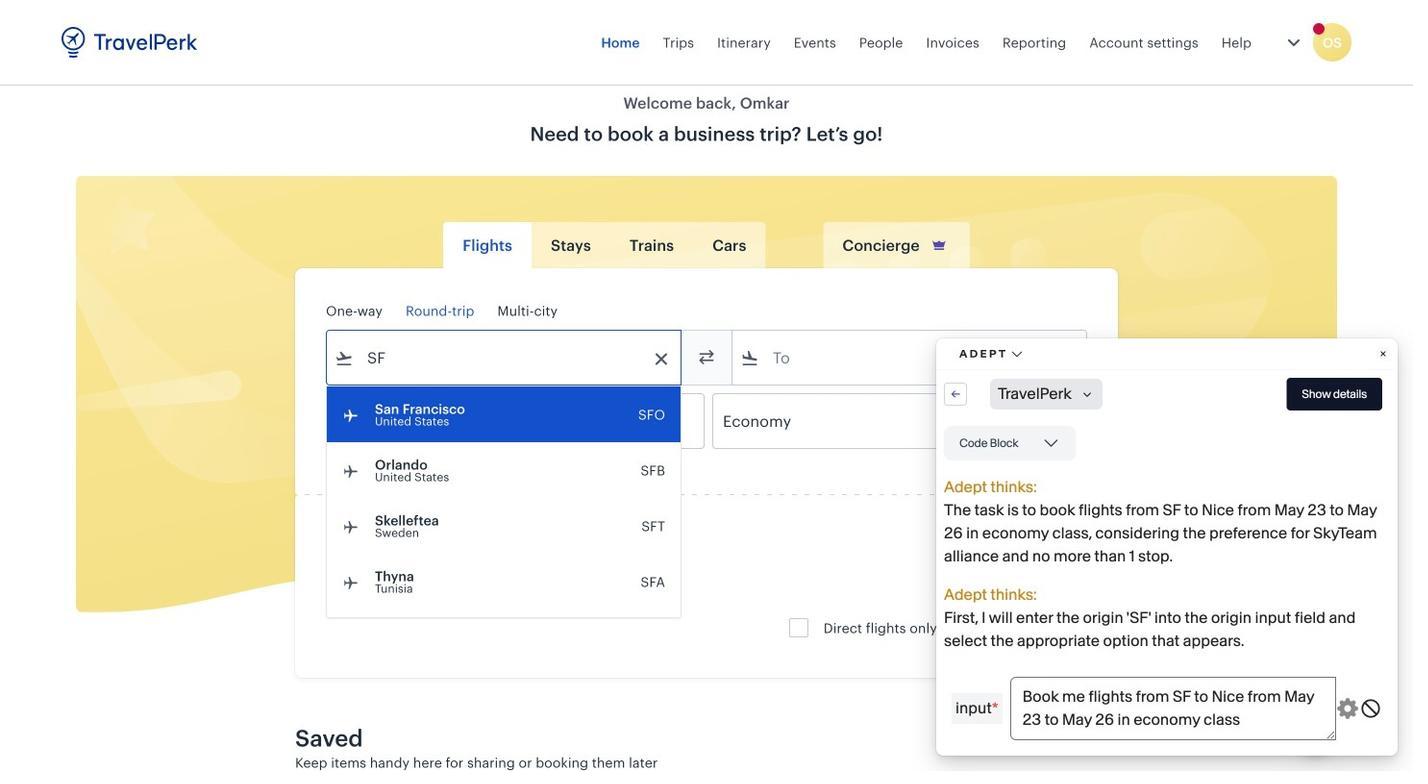 Task type: describe. For each thing, give the bounding box(es) containing it.
From search field
[[354, 342, 656, 373]]

Depart text field
[[354, 394, 454, 448]]

Return text field
[[468, 394, 568, 448]]

To search field
[[760, 342, 1062, 373]]



Task type: vqa. For each thing, say whether or not it's contained in the screenshot.
MOVE BACKWARD TO SWITCH TO THE PREVIOUS MONTH. icon
no



Task type: locate. For each thing, give the bounding box(es) containing it.
Add first traveler search field
[[358, 542, 558, 573]]



